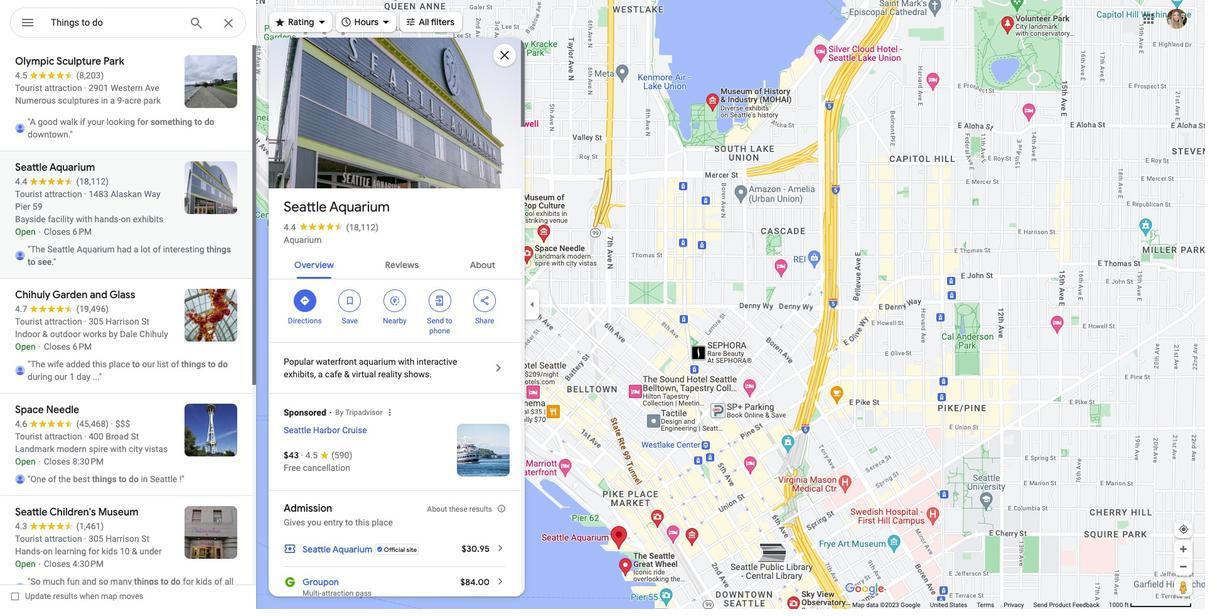 Task type: locate. For each thing, give the bounding box(es) containing it.
about button
[[460, 249, 506, 279]]

1 vertical spatial send
[[1034, 602, 1048, 609]]

results
[[470, 505, 492, 514], [53, 592, 78, 601]]

aquarium button
[[284, 234, 322, 246]]

aquarium down this
[[333, 544, 373, 555]]

show your location image
[[1179, 524, 1190, 535]]

results for things to do feed
[[0, 45, 256, 609]]

send inside send product feedback button
[[1034, 602, 1048, 609]]

seattle for ·
[[284, 425, 311, 435]]

$43
[[284, 450, 299, 461]]

about
[[470, 259, 496, 271], [427, 505, 448, 514]]

nearby
[[383, 317, 407, 325]]

gives you entry to this place
[[284, 518, 393, 528]]

sponsored
[[284, 408, 326, 418]]

1000 ft button
[[1110, 602, 1193, 609]]

about these results image
[[497, 504, 506, 513]]

photos
[[334, 162, 365, 174]]

footer containing map data ©2023 google
[[853, 601, 1110, 609]]

2 vertical spatial seattle
[[303, 544, 331, 555]]

tab list
[[269, 249, 521, 279]]

0 vertical spatial seattle aquarium
[[284, 198, 390, 216]]

terms
[[977, 602, 995, 609]]

seattle up 4.4 stars image
[[284, 198, 327, 216]]

directions
[[288, 317, 322, 325]]

0 horizontal spatial send
[[427, 317, 444, 325]]

0 vertical spatial send
[[427, 317, 444, 325]]

1 vertical spatial seattle
[[284, 425, 311, 435]]

filters
[[431, 16, 455, 28]]

waterfront
[[316, 357, 357, 367]]

(18,112)
[[346, 222, 379, 232]]


[[405, 15, 417, 29]]

(590)
[[332, 450, 353, 460]]

tab list containing overview
[[269, 249, 521, 279]]

send
[[427, 317, 444, 325], [1034, 602, 1048, 609]]

footer
[[853, 601, 1110, 609]]

united states
[[931, 602, 968, 609]]

to inside send to phone
[[446, 317, 453, 325]]

1000 ft
[[1110, 602, 1130, 609]]

Update results when map moves checkbox
[[11, 589, 144, 604]]

by
[[335, 408, 344, 417]]

cruise
[[342, 425, 367, 435]]

aquarium
[[330, 198, 390, 216], [284, 235, 322, 245], [333, 544, 373, 555]]

about for about
[[470, 259, 496, 271]]

save
[[342, 317, 358, 325]]


[[344, 294, 356, 308]]

map
[[853, 602, 865, 609]]

send product feedback button
[[1034, 601, 1100, 609]]

2 vertical spatial aquarium
[[333, 544, 373, 555]]

4.5 stars 590 reviews image
[[306, 449, 353, 462]]

1 horizontal spatial to
[[446, 317, 453, 325]]

0 vertical spatial aquarium
[[330, 198, 390, 216]]

&
[[344, 369, 350, 379]]

about inside button
[[470, 259, 496, 271]]

send left product
[[1034, 602, 1048, 609]]

send for send to phone
[[427, 317, 444, 325]]


[[299, 294, 311, 308]]

 all filters
[[405, 15, 455, 29]]

seattle
[[284, 198, 327, 216], [284, 425, 311, 435], [303, 544, 331, 555]]

reviews
[[385, 259, 419, 271]]


[[479, 294, 491, 308]]

1 vertical spatial to
[[346, 518, 353, 528]]

product
[[1050, 602, 1072, 609]]

1000
[[1110, 602, 1124, 609]]

send inside send to phone
[[427, 317, 444, 325]]

0 horizontal spatial about
[[427, 505, 448, 514]]

aquarium down 4.4
[[284, 235, 322, 245]]

94,634 photos
[[301, 162, 365, 174]]

photo of seattle aquarium image
[[267, 0, 523, 306]]

1 horizontal spatial about
[[470, 259, 496, 271]]

seattle aquarium main content
[[267, 0, 525, 609]]

$84.00
[[461, 577, 490, 588]]

interactive
[[417, 357, 458, 367]]

1 vertical spatial results
[[53, 592, 78, 601]]

1 vertical spatial seattle aquarium
[[303, 544, 373, 555]]

0 vertical spatial about
[[470, 259, 496, 271]]

about up 
[[470, 259, 496, 271]]

map data ©2023 google
[[853, 602, 921, 609]]

share
[[475, 317, 495, 325]]

seattle aquarium
[[284, 198, 390, 216], [303, 544, 373, 555]]

0 horizontal spatial results
[[53, 592, 78, 601]]

ft
[[1125, 602, 1130, 609]]

to left this
[[346, 518, 353, 528]]

seattle down the sponsored at the left of page
[[284, 425, 311, 435]]

rating
[[288, 16, 314, 28]]

seattle aquarium up 4.4 stars image
[[284, 198, 390, 216]]

about left these
[[427, 505, 448, 514]]

pass
[[356, 589, 372, 598]]

 search field
[[10, 8, 246, 40]]

results left when
[[53, 592, 78, 601]]

seattle aquarium down gives you entry to this place
[[303, 544, 373, 555]]

results left about these results image
[[470, 505, 492, 514]]

·
[[301, 450, 304, 460]]

seattle harbor cruise
[[284, 425, 367, 435]]

1 vertical spatial about
[[427, 505, 448, 514]]

$43 ·
[[284, 450, 306, 461]]

feedback
[[1073, 602, 1100, 609]]

send up phone
[[427, 317, 444, 325]]

1 horizontal spatial results
[[470, 505, 492, 514]]

0 horizontal spatial to
[[346, 518, 353, 528]]

actions for seattle aquarium region
[[269, 280, 521, 342]]

show street view coverage image
[[1175, 578, 1193, 597]]

attraction
[[322, 589, 354, 598]]

footer inside google maps element
[[853, 601, 1110, 609]]

with
[[398, 357, 415, 367]]

shows.
[[404, 369, 432, 379]]

free
[[284, 463, 301, 473]]

reviews button
[[375, 249, 429, 279]]

0 vertical spatial results
[[470, 505, 492, 514]]

aquarium up '(18,112)' at the left top of the page
[[330, 198, 390, 216]]

phone
[[430, 327, 450, 335]]

1 horizontal spatial send
[[1034, 602, 1048, 609]]

seattle down the you
[[303, 544, 331, 555]]

0 vertical spatial to
[[446, 317, 453, 325]]

harbor
[[313, 425, 340, 435]]

None field
[[51, 15, 179, 30]]

official
[[384, 546, 405, 554]]

to up phone
[[446, 317, 453, 325]]



Task type: describe. For each thing, give the bounding box(es) containing it.

[[20, 14, 35, 31]]

about for about these results
[[427, 505, 448, 514]]

privacy
[[1005, 602, 1025, 609]]

privacy button
[[1005, 601, 1025, 609]]

google
[[901, 602, 921, 609]]


[[389, 294, 401, 308]]

aquarium
[[359, 357, 396, 367]]


[[274, 15, 286, 29]]

about these results
[[427, 505, 492, 514]]

united states button
[[931, 601, 968, 609]]

gives
[[284, 518, 305, 528]]

tripadvisor
[[345, 408, 383, 417]]

popular
[[284, 357, 314, 367]]

 hours
[[341, 15, 379, 29]]

results inside seattle aquarium main content
[[470, 505, 492, 514]]

this
[[355, 518, 370, 528]]

united
[[931, 602, 949, 609]]

4.4 stars image
[[296, 222, 346, 231]]

entry
[[324, 518, 343, 528]]

cancellation
[[303, 463, 350, 473]]

all
[[419, 16, 429, 28]]

 rating
[[274, 15, 314, 29]]

moves
[[119, 592, 144, 601]]

$30.95
[[462, 543, 490, 555]]

zoom out image
[[1180, 562, 1189, 572]]

groupon
[[303, 577, 339, 588]]

reality
[[378, 369, 402, 379]]

zoom in image
[[1180, 545, 1189, 554]]

©2023
[[881, 602, 900, 609]]

4.5
[[306, 450, 318, 460]]

data
[[867, 602, 879, 609]]

update
[[25, 592, 51, 601]]

seattle for official site
[[303, 544, 331, 555]]


[[341, 15, 352, 29]]

overview button
[[284, 249, 344, 279]]

these
[[449, 505, 468, 514]]

 button
[[10, 8, 45, 40]]

popular waterfront aquarium with interactive exhibits, a cafe & virtual reality shows.
[[284, 357, 458, 379]]

Things to do field
[[10, 8, 246, 38]]

exhibits,
[[284, 369, 316, 379]]

send for send product feedback
[[1034, 602, 1048, 609]]

by tripadvisor
[[335, 408, 383, 417]]

free cancellation
[[284, 463, 350, 473]]

google account: michelle dermenjian  
(michelle.dermenjian@adept.ai) image
[[1168, 9, 1188, 29]]

site
[[407, 546, 417, 554]]

send product feedback
[[1034, 602, 1100, 609]]

place
[[372, 518, 393, 528]]


[[434, 294, 446, 308]]

multi-
[[303, 589, 322, 598]]

when
[[80, 592, 99, 601]]

1 vertical spatial aquarium
[[284, 235, 322, 245]]

a
[[318, 369, 323, 379]]

update results when map moves
[[25, 592, 144, 601]]

tab list inside seattle aquarium main content
[[269, 249, 521, 279]]

hours
[[355, 16, 379, 28]]

4.4
[[284, 222, 296, 232]]

send to phone
[[427, 317, 453, 335]]

sponsored · by tripadvisor element
[[284, 399, 521, 423]]

results inside checkbox
[[53, 592, 78, 601]]

cafe
[[325, 369, 342, 379]]

overview
[[294, 259, 334, 271]]

you
[[308, 518, 322, 528]]

google maps element
[[0, 0, 1206, 609]]

admission
[[284, 502, 332, 515]]

0 vertical spatial seattle
[[284, 198, 327, 216]]

popular waterfront aquarium with interactive exhibits, a cafe & virtual reality shows. button
[[269, 343, 521, 393]]

virtual
[[352, 369, 376, 379]]

94,634
[[301, 162, 331, 174]]

states
[[950, 602, 968, 609]]

map
[[101, 592, 117, 601]]

terms button
[[977, 601, 995, 609]]

official site
[[384, 546, 417, 554]]

multi-attraction pass
[[303, 589, 372, 598]]

18,112 reviews element
[[346, 222, 379, 232]]

collapse side panel image
[[526, 298, 540, 312]]

94,634 photos button
[[278, 157, 370, 179]]

none field inside things to do field
[[51, 15, 179, 30]]



Task type: vqa. For each thing, say whether or not it's contained in the screenshot.
map data ©2023 google
yes



